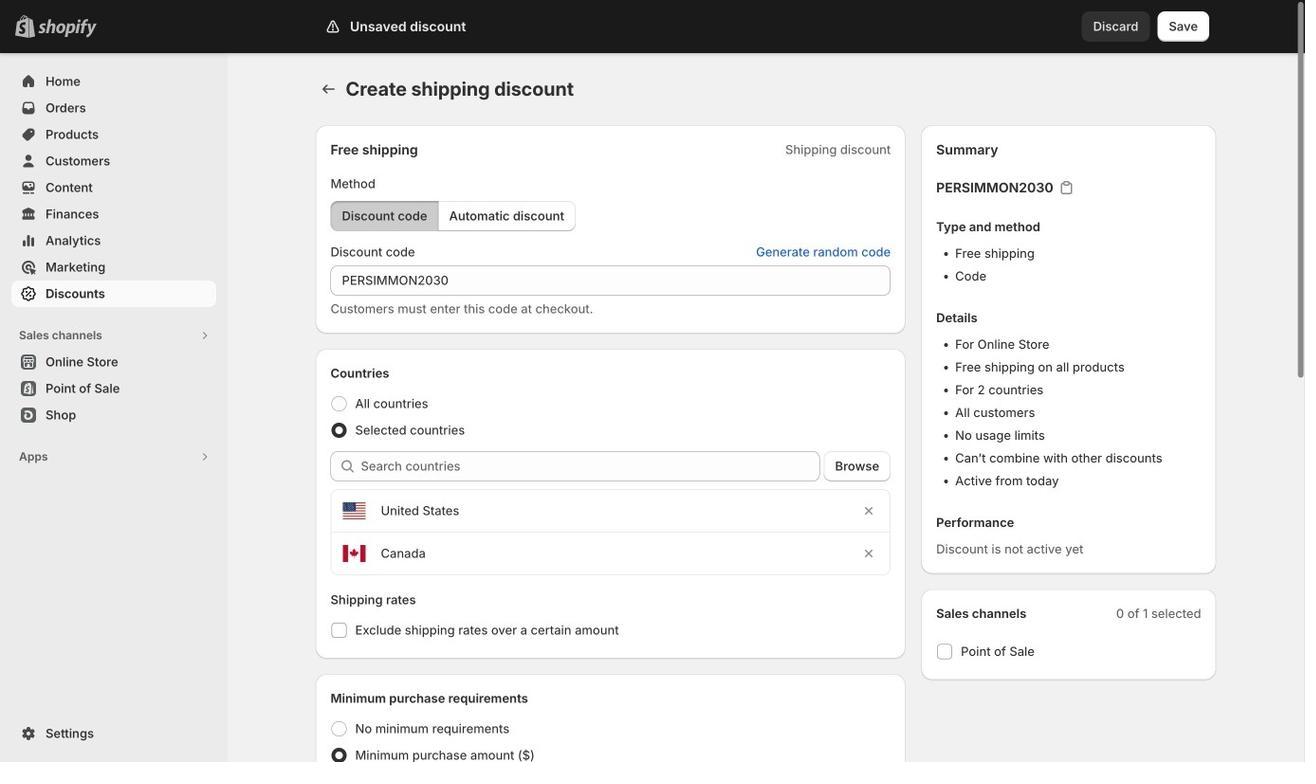 Task type: locate. For each thing, give the bounding box(es) containing it.
None text field
[[331, 266, 891, 296]]

Search countries text field
[[361, 452, 820, 482]]



Task type: vqa. For each thing, say whether or not it's contained in the screenshot.
Text Box
yes



Task type: describe. For each thing, give the bounding box(es) containing it.
shopify image
[[38, 19, 97, 38]]



